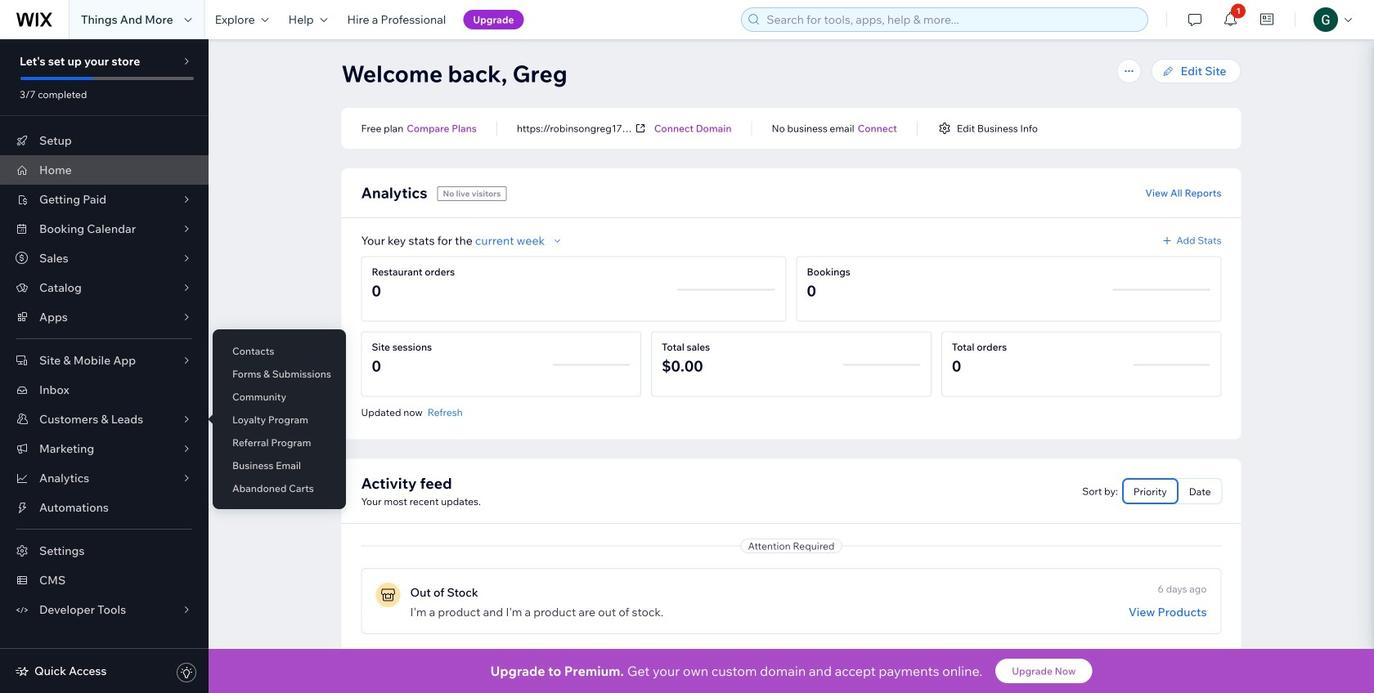 Task type: locate. For each thing, give the bounding box(es) containing it.
sidebar element
[[0, 39, 209, 694]]

Search for tools, apps, help & more... field
[[762, 8, 1143, 31]]



Task type: vqa. For each thing, say whether or not it's contained in the screenshot.
SIDEBAR element
yes



